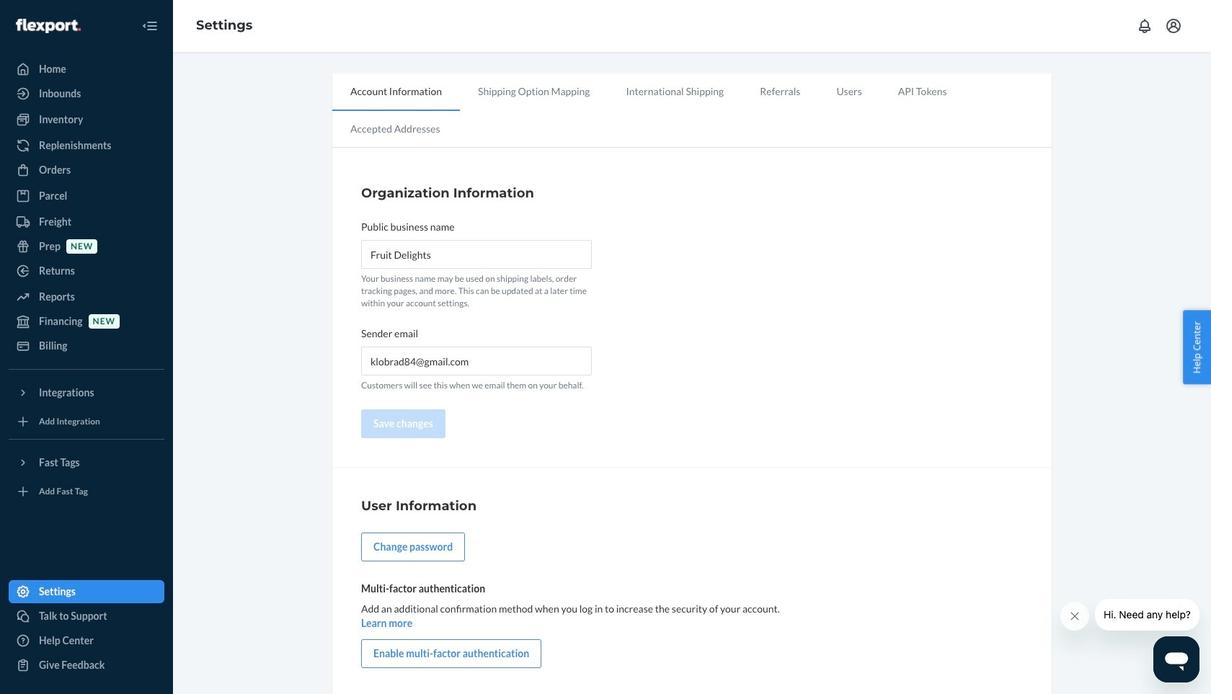 Task type: describe. For each thing, give the bounding box(es) containing it.
flexport logo image
[[16, 19, 81, 33]]

Business name text field
[[361, 240, 592, 269]]

close navigation image
[[141, 17, 159, 35]]

open account menu image
[[1166, 17, 1183, 35]]



Task type: locate. For each thing, give the bounding box(es) containing it.
open notifications image
[[1137, 17, 1154, 35]]

Email address email field
[[361, 347, 592, 376]]

tab
[[333, 74, 460, 111], [460, 74, 608, 110], [608, 74, 742, 110], [742, 74, 819, 110], [819, 74, 880, 110], [880, 74, 965, 110], [333, 111, 458, 147]]

tab list
[[333, 74, 1052, 148]]



Task type: vqa. For each thing, say whether or not it's contained in the screenshot.
the 20 button in the bottom of the page
no



